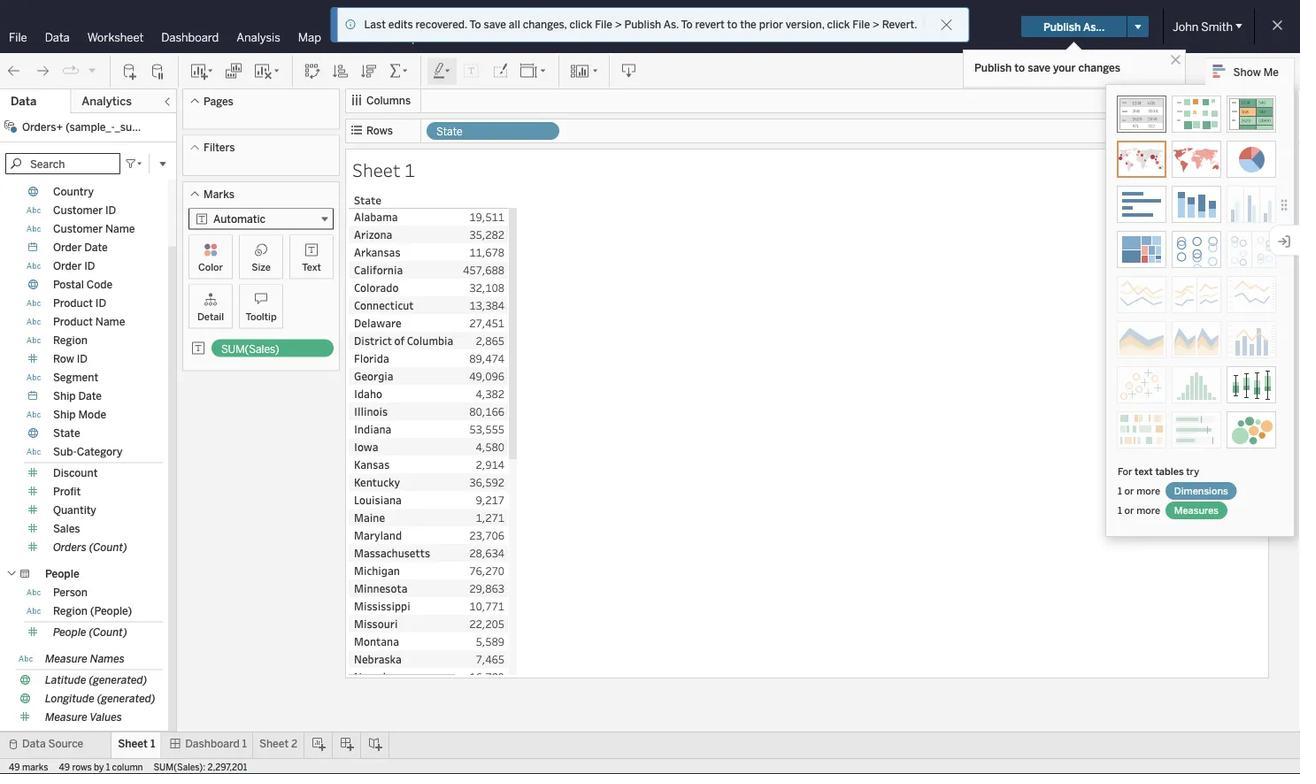 Task type: describe. For each thing, give the bounding box(es) containing it.
segment
[[53, 371, 98, 384]]

ship date
[[53, 390, 102, 403]]

sheet 2
[[259, 738, 298, 751]]

clear sheet image
[[253, 62, 281, 80]]

show
[[1233, 65, 1261, 78]]

show me button
[[1205, 58, 1295, 85]]

new workbook (tableau public)
[[550, 18, 763, 35]]

all
[[509, 18, 520, 31]]

your
[[1053, 61, 1076, 74]]

row id
[[53, 353, 88, 366]]

publish as... button
[[1021, 16, 1127, 37]]

marks
[[204, 188, 234, 200]]

sales
[[53, 523, 80, 535]]

1 horizontal spatial sheet 1
[[352, 158, 415, 182]]

fit image
[[520, 62, 548, 80]]

_superstore)
[[115, 120, 178, 133]]

close image
[[1167, 51, 1184, 68]]

0 horizontal spatial sheet
[[118, 738, 148, 751]]

size
[[252, 261, 271, 273]]

row
[[53, 353, 74, 366]]

format
[[339, 30, 377, 44]]

product id
[[53, 297, 106, 310]]

2
[[291, 738, 298, 751]]

replay animation image
[[87, 65, 97, 75]]

orders (count)
[[53, 541, 127, 554]]

Maryland, State. Press Space to toggle selection. Press Escape to go back to the left margin. Use arrow keys to navigate headers text field
[[349, 527, 455, 544]]

rows
[[72, 762, 92, 773]]

1 or more for dimensions
[[1118, 485, 1163, 497]]

map
[[298, 30, 321, 44]]

color
[[198, 261, 223, 273]]

order id
[[53, 260, 95, 273]]

rows
[[366, 124, 393, 137]]

Idaho, State. Press Space to toggle selection. Press Escape to go back to the left margin. Use arrow keys to navigate headers text field
[[349, 385, 455, 403]]

code
[[86, 278, 113, 291]]

measure names
[[45, 653, 125, 666]]

product for product name
[[53, 316, 93, 328]]

download image
[[620, 62, 638, 80]]

new worksheet image
[[189, 62, 214, 80]]

dimensions
[[1174, 485, 1228, 497]]

customer for customer name
[[53, 223, 103, 235]]

region for region (people)
[[53, 605, 88, 618]]

or for measures
[[1125, 505, 1134, 516]]

sub-
[[53, 446, 77, 458]]

text
[[1135, 466, 1153, 478]]

columns
[[366, 94, 411, 107]]

last
[[364, 18, 386, 31]]

save inside last edits recovered. to save all changes, click file > publish as. to revert to the prior version, click file > revert. alert
[[484, 18, 506, 31]]

public)
[[716, 18, 763, 35]]

product name
[[53, 316, 125, 328]]

sorted ascending by sum of sales within state image
[[332, 62, 350, 80]]

orders+ (sample_-_superstore)
[[22, 120, 178, 133]]

mode
[[78, 408, 106, 421]]

measures
[[1174, 505, 1219, 516]]

sum(sales):
[[154, 762, 205, 773]]

new
[[550, 18, 580, 35]]

publish for publish as...
[[1043, 20, 1081, 33]]

name for product name
[[95, 316, 125, 328]]

tooltip
[[246, 311, 277, 323]]

id for customer id
[[105, 204, 116, 217]]

dashboard 1
[[185, 738, 247, 751]]

1 horizontal spatial file
[[595, 18, 613, 31]]

2 > from the left
[[873, 18, 880, 31]]

2,297,201
[[208, 762, 247, 773]]

totals image
[[389, 62, 410, 80]]

ship for ship mode
[[53, 408, 76, 421]]

duplicate image
[[225, 62, 243, 80]]

longitude
[[45, 693, 94, 705]]

order for order id
[[53, 260, 82, 273]]

format workbook image
[[491, 62, 509, 80]]

1 or more for measures
[[1118, 505, 1163, 516]]

john smith
[[1173, 19, 1233, 34]]

dashboard for dashboard 1
[[185, 738, 240, 751]]

worksheet
[[87, 30, 144, 44]]

revert
[[695, 18, 725, 31]]

people (count)
[[53, 626, 127, 639]]

detail
[[197, 311, 224, 323]]

2 to from the left
[[681, 18, 693, 31]]

revert.
[[882, 18, 918, 31]]

region for region
[[53, 334, 88, 347]]

longitude (generated)
[[45, 693, 155, 705]]

49 for 49 marks
[[9, 762, 20, 773]]

Iowa, State. Press Space to toggle selection. Press Escape to go back to the left margin. Use arrow keys to navigate headers text field
[[349, 438, 455, 456]]

measure for measure values
[[45, 711, 87, 724]]

date for ship date
[[78, 390, 102, 403]]

column
[[112, 762, 143, 773]]

marks
[[22, 762, 48, 773]]

postal code
[[53, 278, 113, 291]]

(tableau
[[655, 18, 712, 35]]

ship for ship date
[[53, 390, 76, 403]]

Delaware, State. Press Space to toggle selection. Press Escape to go back to the left margin. Use arrow keys to navigate headers text field
[[349, 314, 455, 332]]

latitude
[[45, 674, 86, 687]]

(people)
[[90, 605, 132, 618]]

Arkansas, State. Press Space to toggle selection. Press Escape to go back to the left margin. Use arrow keys to navigate headers text field
[[349, 243, 455, 261]]

1 horizontal spatial state
[[436, 125, 462, 138]]

2 horizontal spatial file
[[853, 18, 870, 31]]

people for people (count)
[[53, 626, 86, 639]]

swap rows and columns image
[[304, 62, 321, 80]]

sum(sales): 2,297,201
[[154, 762, 247, 773]]

0 horizontal spatial sheet 1
[[118, 738, 155, 751]]

replay animation image
[[62, 62, 80, 80]]

more for dimensions
[[1137, 485, 1160, 497]]

Indiana, State. Press Space to toggle selection. Press Escape to go back to the left margin. Use arrow keys to navigate headers text field
[[349, 420, 455, 438]]

version,
[[786, 18, 825, 31]]

measure values
[[45, 711, 122, 724]]

Kansas, State. Press Space to toggle selection. Press Escape to go back to the left margin. Use arrow keys to navigate headers text field
[[349, 456, 455, 474]]

1 vertical spatial to
[[1015, 61, 1025, 74]]

new data source image
[[121, 62, 139, 80]]

(generated) for longitude (generated)
[[97, 693, 155, 705]]

names
[[90, 653, 125, 666]]

filters
[[204, 141, 235, 154]]

(count) for orders (count)
[[89, 541, 127, 554]]

(generated) for latitude (generated)
[[89, 674, 147, 687]]

Missouri, State. Press Space to toggle selection. Press Escape to go back to the left margin. Use arrow keys to navigate headers text field
[[349, 615, 455, 633]]

quantity
[[53, 504, 96, 517]]

Louisiana, State. Press Space to toggle selection. Press Escape to go back to the left margin. Use arrow keys to navigate headers text field
[[349, 491, 455, 509]]

Michigan, State. Press Space to toggle selection. Press Escape to go back to the left margin. Use arrow keys to navigate headers text field
[[349, 562, 455, 580]]

analysis
[[237, 30, 280, 44]]

postal
[[53, 278, 84, 291]]

smith
[[1201, 19, 1233, 34]]

text
[[302, 261, 321, 273]]

California, State. Press Space to toggle selection. Press Escape to go back to the left margin. Use arrow keys to navigate headers text field
[[349, 261, 455, 279]]

1 vertical spatial data
[[11, 94, 36, 108]]

to inside last edits recovered. to save all changes, click file > publish as. to revert to the prior version, click file > revert. alert
[[727, 18, 738, 31]]

by
[[94, 762, 104, 773]]

Mississippi, State. Press Space to toggle selection. Press Escape to go back to the left margin. Use arrow keys to navigate headers text field
[[349, 597, 455, 615]]

show/hide cards image
[[570, 62, 598, 80]]

customer name
[[53, 223, 135, 235]]

49 marks
[[9, 762, 48, 773]]

latitude (generated)
[[45, 674, 147, 687]]

Massachusetts, State. Press Space to toggle selection. Press Escape to go back to the left margin. Use arrow keys to navigate headers text field
[[349, 544, 455, 562]]

Arizona, State. Press Space to toggle selection. Press Escape to go back to the left margin. Use arrow keys to navigate headers text field
[[349, 226, 455, 243]]

Search text field
[[5, 153, 120, 174]]

1 vertical spatial save
[[1028, 61, 1051, 74]]

me
[[1264, 65, 1279, 78]]

order date
[[53, 241, 108, 254]]



Task type: vqa. For each thing, say whether or not it's contained in the screenshot.
Order for Order ID
yes



Task type: locate. For each thing, give the bounding box(es) containing it.
0 horizontal spatial click
[[570, 18, 592, 31]]

date for order date
[[84, 241, 108, 254]]

0 vertical spatial region
[[53, 334, 88, 347]]

data
[[45, 30, 70, 44], [11, 94, 36, 108], [22, 738, 46, 751]]

data up marks
[[22, 738, 46, 751]]

1 horizontal spatial to
[[1015, 61, 1025, 74]]

redo image
[[34, 62, 51, 80]]

(generated) down names
[[89, 674, 147, 687]]

sorted descending by sum of sales within state image
[[360, 62, 378, 80]]

1 (count) from the top
[[89, 541, 127, 554]]

1 order from the top
[[53, 241, 82, 254]]

0 vertical spatial dashboard
[[161, 30, 219, 44]]

show me
[[1233, 65, 1279, 78]]

order up the postal
[[53, 260, 82, 273]]

sheet
[[352, 158, 401, 182], [118, 738, 148, 751], [259, 738, 289, 751]]

0 vertical spatial or
[[1125, 485, 1134, 497]]

id for row id
[[77, 353, 88, 366]]

name down product id
[[95, 316, 125, 328]]

1 vertical spatial date
[[78, 390, 102, 403]]

people for people
[[45, 568, 79, 581]]

orders+
[[22, 120, 63, 133]]

data source
[[22, 738, 83, 751]]

data down the undo image
[[11, 94, 36, 108]]

sum(sales)
[[221, 343, 279, 355]]

0 vertical spatial date
[[84, 241, 108, 254]]

marks. press enter to open the view data window.. use arrow keys to navigate data visualization elements. image
[[455, 208, 509, 774]]

0 horizontal spatial publish
[[625, 18, 661, 31]]

Alabama, State. Press Space to toggle selection. Press Escape to go back to the left margin. Use arrow keys to navigate headers text field
[[349, 208, 455, 226]]

0 horizontal spatial to
[[470, 18, 481, 31]]

dashboard up sum(sales): 2,297,201
[[185, 738, 240, 751]]

0 vertical spatial (generated)
[[89, 674, 147, 687]]

1
[[404, 158, 415, 182], [1118, 485, 1122, 497], [1118, 505, 1122, 516], [150, 738, 155, 751], [242, 738, 247, 751], [106, 762, 110, 773]]

or
[[1125, 485, 1134, 497], [1125, 505, 1134, 516]]

2 region from the top
[[53, 605, 88, 618]]

sheet 1
[[352, 158, 415, 182], [118, 738, 155, 751]]

1 vertical spatial more
[[1137, 505, 1160, 516]]

0 vertical spatial save
[[484, 18, 506, 31]]

category
[[77, 446, 123, 458]]

as.
[[664, 18, 679, 31]]

for
[[1118, 466, 1132, 478]]

customer id
[[53, 204, 116, 217]]

product
[[53, 297, 93, 310], [53, 316, 93, 328]]

the
[[740, 18, 757, 31]]

0 horizontal spatial 49
[[9, 762, 20, 773]]

state
[[436, 125, 462, 138], [53, 427, 80, 440]]

file right new
[[595, 18, 613, 31]]

save
[[484, 18, 506, 31], [1028, 61, 1051, 74]]

1 or from the top
[[1125, 485, 1134, 497]]

publish for publish to save your changes
[[975, 61, 1012, 74]]

1 vertical spatial 1 or more
[[1118, 505, 1163, 516]]

to left the your
[[1015, 61, 1025, 74]]

0 vertical spatial order
[[53, 241, 82, 254]]

2 (count) from the top
[[89, 626, 127, 639]]

customer up order date
[[53, 223, 103, 235]]

1 vertical spatial people
[[53, 626, 86, 639]]

country
[[53, 185, 94, 198]]

publish left as.
[[625, 18, 661, 31]]

id
[[105, 204, 116, 217], [84, 260, 95, 273], [95, 297, 106, 310], [77, 353, 88, 366]]

to right recovered.
[[470, 18, 481, 31]]

data up replay animation image
[[45, 30, 70, 44]]

0 vertical spatial sheet 1
[[352, 158, 415, 182]]

1 horizontal spatial publish
[[975, 61, 1012, 74]]

0 vertical spatial (count)
[[89, 541, 127, 554]]

(count) right orders
[[89, 541, 127, 554]]

(generated) up values
[[97, 693, 155, 705]]

Maine, State. Press Space to toggle selection. Press Escape to go back to the left margin. Use arrow keys to navigate headers text field
[[349, 509, 455, 527]]

1 vertical spatial (generated)
[[97, 693, 155, 705]]

sheet down rows
[[352, 158, 401, 182]]

date down customer name
[[84, 241, 108, 254]]

dashboard for dashboard
[[161, 30, 219, 44]]

to left the on the top right
[[727, 18, 738, 31]]

region (people)
[[53, 605, 132, 618]]

show labels image
[[463, 62, 481, 80]]

1 ship from the top
[[53, 390, 76, 403]]

1 customer from the top
[[53, 204, 103, 217]]

product down product id
[[53, 316, 93, 328]]

Nevada, State. Press Space to toggle selection. Press Escape to go back to the left margin. Use arrow keys to navigate headers text field
[[349, 668, 455, 686]]

to
[[470, 18, 481, 31], [681, 18, 693, 31]]

sheet left 2
[[259, 738, 289, 751]]

1 horizontal spatial sheet
[[259, 738, 289, 751]]

id for product id
[[95, 297, 106, 310]]

1 horizontal spatial to
[[681, 18, 693, 31]]

id for order id
[[84, 260, 95, 273]]

0 vertical spatial ship
[[53, 390, 76, 403]]

Connecticut, State. Press Space to toggle selection. Press Escape to go back to the left margin. Use arrow keys to navigate headers text field
[[349, 297, 455, 314]]

more for measures
[[1137, 505, 1160, 516]]

date up mode
[[78, 390, 102, 403]]

publish left as...
[[1043, 20, 1081, 33]]

1 vertical spatial ship
[[53, 408, 76, 421]]

order for order date
[[53, 241, 82, 254]]

District of Columbia, State. Press Space to toggle selection. Press Escape to go back to the left margin. Use arrow keys to navigate headers text field
[[349, 332, 455, 350]]

0 horizontal spatial >
[[615, 18, 622, 31]]

0 horizontal spatial save
[[484, 18, 506, 31]]

1 49 from the left
[[9, 762, 20, 773]]

name
[[105, 223, 135, 235], [95, 316, 125, 328]]

0 vertical spatial more
[[1137, 485, 1160, 497]]

1 horizontal spatial >
[[873, 18, 880, 31]]

1 vertical spatial measure
[[45, 711, 87, 724]]

2 product from the top
[[53, 316, 93, 328]]

0 vertical spatial people
[[45, 568, 79, 581]]

sheet 1 down rows
[[352, 158, 415, 182]]

region down the person
[[53, 605, 88, 618]]

2 measure from the top
[[45, 711, 87, 724]]

1 region from the top
[[53, 334, 88, 347]]

0 horizontal spatial file
[[9, 30, 27, 44]]

orders
[[53, 541, 87, 554]]

1 horizontal spatial 49
[[59, 762, 70, 773]]

> left revert.
[[873, 18, 880, 31]]

people up the person
[[45, 568, 79, 581]]

more
[[1137, 485, 1160, 497], [1137, 505, 1160, 516]]

person
[[53, 586, 88, 599]]

0 vertical spatial product
[[53, 297, 93, 310]]

2 more from the top
[[1137, 505, 1160, 516]]

2 customer from the top
[[53, 223, 103, 235]]

1 1 or more from the top
[[1118, 485, 1163, 497]]

0 vertical spatial data
[[45, 30, 70, 44]]

ship mode
[[53, 408, 106, 421]]

2 or from the top
[[1125, 505, 1134, 516]]

order
[[53, 241, 82, 254], [53, 260, 82, 273]]

1 vertical spatial or
[[1125, 505, 1134, 516]]

date
[[84, 241, 108, 254], [78, 390, 102, 403]]

values
[[90, 711, 122, 724]]

ship down ship date
[[53, 408, 76, 421]]

highlight image
[[432, 62, 452, 80]]

0 vertical spatial name
[[105, 223, 135, 235]]

last edits recovered. to save all changes, click file > publish as. to revert to the prior version, click file > revert. alert
[[364, 17, 918, 33]]

1 vertical spatial name
[[95, 316, 125, 328]]

Colorado, State. Press Space to toggle selection. Press Escape to go back to the left margin. Use arrow keys to navigate headers text field
[[349, 279, 455, 297]]

1 horizontal spatial click
[[827, 18, 850, 31]]

changes
[[1078, 61, 1121, 74]]

profit
[[53, 485, 81, 498]]

publish to save your changes
[[975, 61, 1121, 74]]

1 horizontal spatial save
[[1028, 61, 1051, 74]]

0 vertical spatial state
[[436, 125, 462, 138]]

recovered.
[[416, 18, 467, 31]]

ship down segment
[[53, 390, 76, 403]]

0 vertical spatial measure
[[45, 653, 87, 666]]

id down the code
[[95, 297, 106, 310]]

publish as...
[[1043, 20, 1105, 33]]

file up the undo image
[[9, 30, 27, 44]]

id right row
[[77, 353, 88, 366]]

49 left rows at the bottom left of the page
[[59, 762, 70, 773]]

id up customer name
[[105, 204, 116, 217]]

collapse image
[[162, 96, 173, 107]]

Illinois, State. Press Space to toggle selection. Press Escape to go back to the left margin. Use arrow keys to navigate headers text field
[[349, 403, 455, 420]]

Florida, State. Press Space to toggle selection. Press Escape to go back to the left margin. Use arrow keys to navigate headers text field
[[349, 350, 455, 367]]

product down the postal
[[53, 297, 93, 310]]

file
[[595, 18, 613, 31], [853, 18, 870, 31], [9, 30, 27, 44]]

help
[[394, 30, 419, 44]]

Kentucky, State. Press Space to toggle selection. Press Escape to go back to the left margin. Use arrow keys to navigate headers text field
[[349, 474, 455, 491]]

pause auto updates image
[[150, 62, 167, 80]]

click right changes,
[[570, 18, 592, 31]]

1 click from the left
[[570, 18, 592, 31]]

customer down country on the left of page
[[53, 204, 103, 217]]

(generated)
[[89, 674, 147, 687], [97, 693, 155, 705]]

2 click from the left
[[827, 18, 850, 31]]

customer for customer id
[[53, 204, 103, 217]]

1 vertical spatial sheet 1
[[118, 738, 155, 751]]

Montana, State. Press Space to toggle selection. Press Escape to go back to the left margin. Use arrow keys to navigate headers text field
[[349, 633, 455, 651]]

customer
[[53, 204, 103, 217], [53, 223, 103, 235]]

edits
[[388, 18, 413, 31]]

0 vertical spatial 1 or more
[[1118, 485, 1163, 497]]

workbook
[[583, 18, 651, 35]]

as...
[[1083, 20, 1105, 33]]

Minnesota, State. Press Space to toggle selection. Press Escape to go back to the left margin. Use arrow keys to navigate headers text field
[[349, 580, 455, 597]]

2 vertical spatial data
[[22, 738, 46, 751]]

1 vertical spatial product
[[53, 316, 93, 328]]

> up the download image
[[615, 18, 622, 31]]

info image
[[345, 19, 357, 31]]

tables
[[1155, 466, 1184, 478]]

sheet 1 up column
[[118, 738, 155, 751]]

1 vertical spatial (count)
[[89, 626, 127, 639]]

click
[[570, 18, 592, 31], [827, 18, 850, 31]]

1 vertical spatial order
[[53, 260, 82, 273]]

2 1 or more from the top
[[1118, 505, 1163, 516]]

2 49 from the left
[[59, 762, 70, 773]]

1 to from the left
[[470, 18, 481, 31]]

last edits recovered. to save all changes, click file > publish as. to revert to the prior version, click file > revert.
[[364, 18, 918, 31]]

product for product id
[[53, 297, 93, 310]]

1 vertical spatial dashboard
[[185, 738, 240, 751]]

city
[[53, 167, 73, 180]]

publish left the your
[[975, 61, 1012, 74]]

name for customer name
[[105, 223, 135, 235]]

sub-category
[[53, 446, 123, 458]]

measure down longitude
[[45, 711, 87, 724]]

for text tables try
[[1118, 466, 1199, 478]]

1 vertical spatial region
[[53, 605, 88, 618]]

undo image
[[5, 62, 23, 80]]

dashboard up new worksheet 'icon'
[[161, 30, 219, 44]]

try
[[1186, 466, 1199, 478]]

prior
[[759, 18, 783, 31]]

49 for 49 rows by 1 column
[[59, 762, 70, 773]]

2 horizontal spatial sheet
[[352, 158, 401, 182]]

measure for measure names
[[45, 653, 87, 666]]

name down customer id
[[105, 223, 135, 235]]

1 > from the left
[[615, 18, 622, 31]]

measure up latitude
[[45, 653, 87, 666]]

1 vertical spatial customer
[[53, 223, 103, 235]]

or for dimensions
[[1125, 485, 1134, 497]]

2 ship from the top
[[53, 408, 76, 421]]

(count) for people (count)
[[89, 626, 127, 639]]

state down highlight "icon"
[[436, 125, 462, 138]]

(count)
[[89, 541, 127, 554], [89, 626, 127, 639]]

id up postal code
[[84, 260, 95, 273]]

0 horizontal spatial to
[[727, 18, 738, 31]]

1 more from the top
[[1137, 485, 1160, 497]]

dashboard
[[161, 30, 219, 44], [185, 738, 240, 751]]

0 horizontal spatial state
[[53, 427, 80, 440]]

pages
[[204, 95, 233, 108]]

recommended image
[[1117, 141, 1167, 178]]

0 vertical spatial to
[[727, 18, 738, 31]]

2 order from the top
[[53, 260, 82, 273]]

Georgia, State. Press Space to toggle selection. Press Escape to go back to the left margin. Use arrow keys to navigate headers text field
[[349, 367, 455, 385]]

source
[[48, 738, 83, 751]]

1 measure from the top
[[45, 653, 87, 666]]

save left all
[[484, 18, 506, 31]]

john
[[1173, 19, 1199, 34]]

analytics
[[82, 94, 132, 108]]

region up the row id
[[53, 334, 88, 347]]

publish inside publish as... button
[[1043, 20, 1081, 33]]

people up measure names
[[53, 626, 86, 639]]

save left the your
[[1028, 61, 1051, 74]]

1 product from the top
[[53, 297, 93, 310]]

Nebraska, State. Press Space to toggle selection. Press Escape to go back to the left margin. Use arrow keys to navigate headers text field
[[349, 651, 455, 668]]

1 vertical spatial state
[[53, 427, 80, 440]]

(count) down "(people)" at the bottom of page
[[89, 626, 127, 639]]

publish inside last edits recovered. to save all changes, click file > publish as. to revert to the prior version, click file > revert. alert
[[625, 18, 661, 31]]

49 left marks
[[9, 762, 20, 773]]

file left revert.
[[853, 18, 870, 31]]

2 horizontal spatial publish
[[1043, 20, 1081, 33]]

state up sub-
[[53, 427, 80, 440]]

region
[[53, 334, 88, 347], [53, 605, 88, 618]]

(sample_-
[[65, 120, 115, 133]]

to right as.
[[681, 18, 693, 31]]

ship
[[53, 390, 76, 403], [53, 408, 76, 421]]

order up 'order id'
[[53, 241, 82, 254]]

0 vertical spatial customer
[[53, 204, 103, 217]]

click right version,
[[827, 18, 850, 31]]

publish
[[625, 18, 661, 31], [1043, 20, 1081, 33], [975, 61, 1012, 74]]

sheet up column
[[118, 738, 148, 751]]



